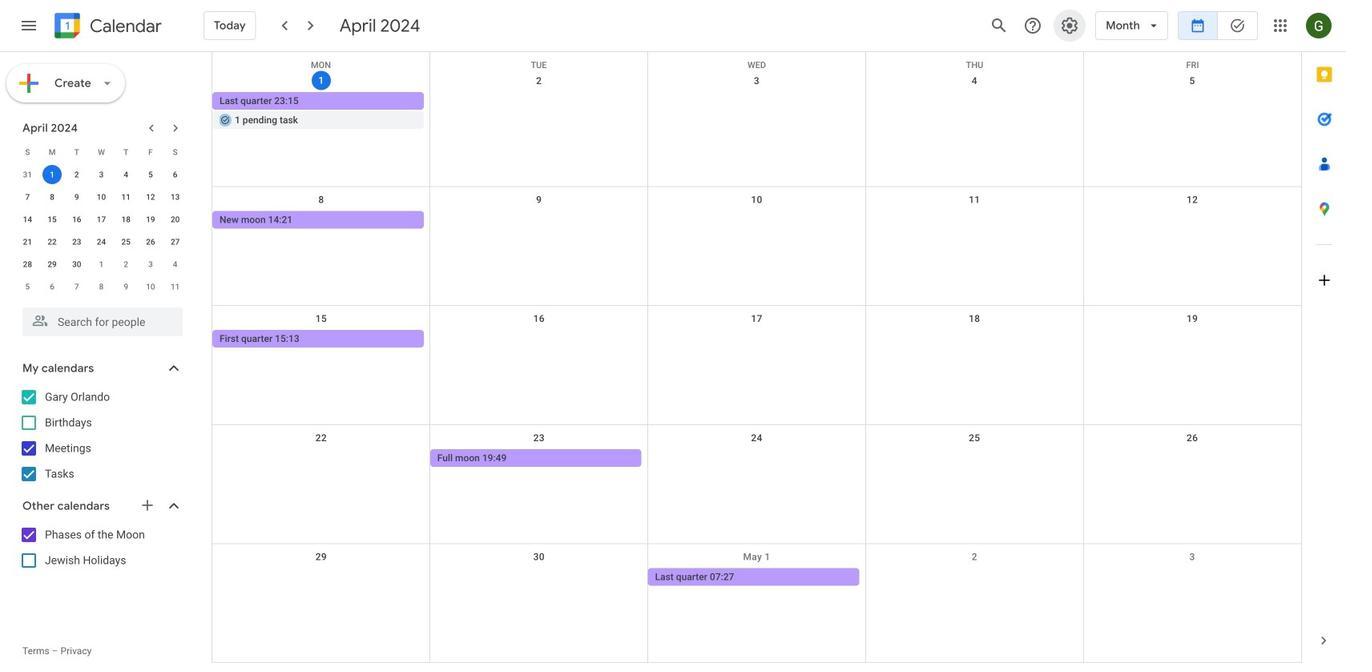 Task type: locate. For each thing, give the bounding box(es) containing it.
1, today element
[[43, 165, 62, 184]]

april 2024 grid
[[15, 141, 188, 298]]

7 element
[[18, 188, 37, 207]]

may 2 element
[[116, 255, 136, 274]]

2 element
[[67, 165, 86, 184]]

12 element
[[141, 188, 160, 207]]

settings menu image
[[1061, 16, 1080, 35]]

may 10 element
[[141, 277, 160, 297]]

11 element
[[116, 188, 136, 207]]

23 element
[[67, 233, 86, 252]]

19 element
[[141, 210, 160, 229]]

16 element
[[67, 210, 86, 229]]

Search for people text field
[[32, 308, 173, 337]]

row group
[[15, 164, 188, 298]]

row
[[212, 52, 1302, 70], [212, 68, 1302, 187], [15, 141, 188, 164], [15, 164, 188, 186], [15, 186, 188, 208], [212, 187, 1302, 306], [15, 208, 188, 231], [15, 231, 188, 253], [15, 253, 188, 276], [15, 276, 188, 298], [212, 306, 1302, 426], [212, 426, 1302, 545], [212, 545, 1302, 664]]

30 element
[[67, 255, 86, 274]]

tab list
[[1303, 52, 1347, 619]]

5 element
[[141, 165, 160, 184]]

may 6 element
[[43, 277, 62, 297]]

cell
[[212, 92, 430, 131], [430, 92, 648, 131], [648, 92, 866, 131], [866, 92, 1084, 131], [1084, 92, 1302, 131], [40, 164, 64, 186], [430, 211, 648, 231], [648, 211, 866, 231], [866, 211, 1084, 231], [1084, 211, 1302, 231], [430, 330, 648, 350], [648, 330, 866, 350], [866, 330, 1084, 350], [1084, 330, 1302, 350], [212, 450, 430, 469], [648, 450, 866, 469], [866, 450, 1084, 469], [1084, 450, 1302, 469], [212, 569, 430, 588], [430, 569, 648, 588], [866, 569, 1084, 588], [1084, 569, 1302, 588]]

heading
[[87, 16, 162, 36]]

may 1 element
[[92, 255, 111, 274]]

my calendars list
[[3, 385, 199, 487]]

18 element
[[116, 210, 136, 229]]

25 element
[[116, 233, 136, 252]]

10 element
[[92, 188, 111, 207]]

6 element
[[166, 165, 185, 184]]

28 element
[[18, 255, 37, 274]]

heading inside calendar element
[[87, 16, 162, 36]]

14 element
[[18, 210, 37, 229]]

may 9 element
[[116, 277, 136, 297]]

None search field
[[0, 301, 199, 337]]

grid
[[212, 52, 1302, 664]]

may 8 element
[[92, 277, 111, 297]]

22 element
[[43, 233, 62, 252]]

21 element
[[18, 233, 37, 252]]

march 31 element
[[18, 165, 37, 184]]

4 element
[[116, 165, 136, 184]]



Task type: describe. For each thing, give the bounding box(es) containing it.
8 element
[[43, 188, 62, 207]]

may 5 element
[[18, 277, 37, 297]]

other calendars list
[[3, 523, 199, 574]]

27 element
[[166, 233, 185, 252]]

may 3 element
[[141, 255, 160, 274]]

cell inside april 2024 grid
[[40, 164, 64, 186]]

main drawer image
[[19, 16, 38, 35]]

20 element
[[166, 210, 185, 229]]

may 4 element
[[166, 255, 185, 274]]

13 element
[[166, 188, 185, 207]]

may 7 element
[[67, 277, 86, 297]]

15 element
[[43, 210, 62, 229]]

9 element
[[67, 188, 86, 207]]

may 11 element
[[166, 277, 185, 297]]

24 element
[[92, 233, 111, 252]]

add other calendars image
[[140, 498, 156, 514]]

3 element
[[92, 165, 111, 184]]

29 element
[[43, 255, 62, 274]]

17 element
[[92, 210, 111, 229]]

26 element
[[141, 233, 160, 252]]

calendar element
[[51, 10, 162, 45]]



Task type: vqa. For each thing, say whether or not it's contained in the screenshot.
Main Drawer icon
yes



